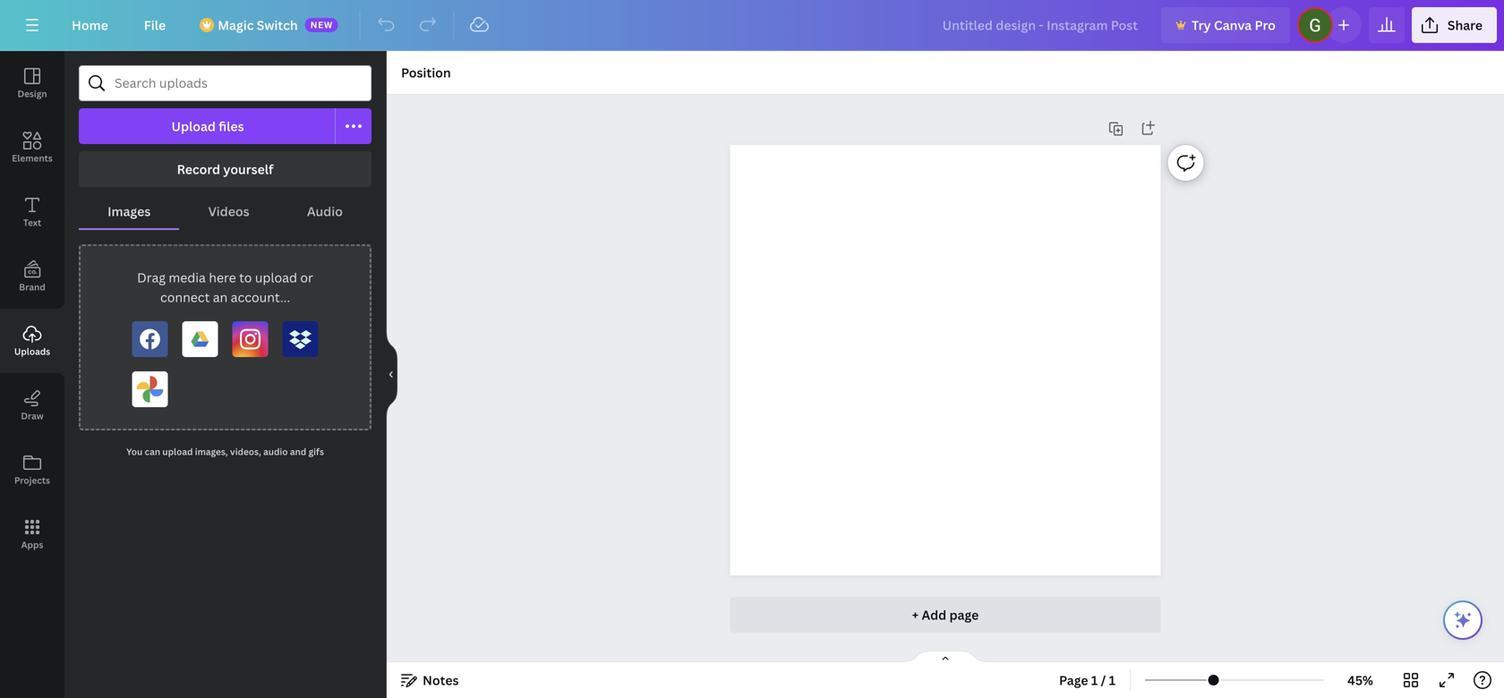 Task type: locate. For each thing, give the bounding box(es) containing it.
1 1 from the left
[[1092, 672, 1098, 689]]

home link
[[57, 7, 122, 43]]

to
[[239, 269, 252, 286]]

draw button
[[0, 373, 64, 438]]

0 horizontal spatial upload
[[162, 446, 193, 458]]

images
[[108, 203, 151, 220]]

notes button
[[394, 666, 466, 695]]

1 left /
[[1092, 672, 1098, 689]]

pro
[[1255, 17, 1276, 34]]

0 horizontal spatial 1
[[1092, 672, 1098, 689]]

audio
[[263, 446, 288, 458]]

switch
[[257, 17, 298, 34]]

file button
[[130, 7, 180, 43]]

+ add page
[[912, 607, 979, 624]]

1 horizontal spatial upload
[[255, 269, 297, 286]]

files
[[219, 118, 244, 135]]

notes
[[423, 672, 459, 689]]

projects
[[14, 475, 50, 487]]

0 vertical spatial upload
[[255, 269, 297, 286]]

videos
[[208, 203, 250, 220]]

brand
[[19, 281, 45, 293]]

+
[[912, 607, 919, 624]]

1 horizontal spatial 1
[[1109, 672, 1116, 689]]

try
[[1192, 17, 1211, 34]]

hide image
[[386, 332, 398, 418]]

upload up account...
[[255, 269, 297, 286]]

text button
[[0, 180, 64, 244]]

1 vertical spatial upload
[[162, 446, 193, 458]]

videos,
[[230, 446, 261, 458]]

upload right "can"
[[162, 446, 193, 458]]

apps button
[[0, 502, 64, 567]]

try canva pro button
[[1162, 7, 1290, 43]]

and
[[290, 446, 306, 458]]

share
[[1448, 17, 1483, 34]]

upload
[[171, 118, 216, 135]]

draw
[[21, 410, 44, 422]]

1 right /
[[1109, 672, 1116, 689]]

images button
[[79, 194, 179, 228]]

projects button
[[0, 438, 64, 502]]

elements button
[[0, 116, 64, 180]]

you
[[126, 446, 143, 458]]

audio button
[[278, 194, 372, 228]]

record yourself button
[[79, 151, 372, 187]]

can
[[145, 446, 160, 458]]

upload
[[255, 269, 297, 286], [162, 446, 193, 458]]

gifs
[[309, 446, 324, 458]]

2 1 from the left
[[1109, 672, 1116, 689]]

1
[[1092, 672, 1098, 689], [1109, 672, 1116, 689]]

upload files
[[171, 118, 244, 135]]

45% button
[[1332, 666, 1390, 695]]

an
[[213, 289, 228, 306]]



Task type: vqa. For each thing, say whether or not it's contained in the screenshot.
the Show pages image
yes



Task type: describe. For each thing, give the bounding box(es) containing it.
+ add page button
[[730, 597, 1161, 633]]

add
[[922, 607, 947, 624]]

page
[[1059, 672, 1089, 689]]

design button
[[0, 51, 64, 116]]

new
[[310, 19, 333, 31]]

upload inside drag media here to upload or connect an account...
[[255, 269, 297, 286]]

videos button
[[179, 194, 278, 228]]

media
[[169, 269, 206, 286]]

record
[[177, 161, 220, 178]]

45%
[[1348, 672, 1374, 689]]

drag
[[137, 269, 166, 286]]

Design title text field
[[928, 7, 1154, 43]]

audio
[[307, 203, 343, 220]]

show pages image
[[903, 650, 989, 665]]

you can upload images, videos, audio and gifs
[[126, 446, 324, 458]]

position
[[401, 64, 451, 81]]

record yourself
[[177, 161, 274, 178]]

home
[[72, 17, 108, 34]]

uploads
[[14, 346, 50, 358]]

images,
[[195, 446, 228, 458]]

design
[[17, 88, 47, 100]]

account...
[[231, 289, 290, 306]]

page
[[950, 607, 979, 624]]

Search uploads search field
[[115, 66, 360, 100]]

apps
[[21, 539, 43, 551]]

brand button
[[0, 244, 64, 309]]

file
[[144, 17, 166, 34]]

connect
[[160, 289, 210, 306]]

magic switch
[[218, 17, 298, 34]]

canva assistant image
[[1453, 610, 1474, 631]]

main menu bar
[[0, 0, 1505, 51]]

/
[[1101, 672, 1106, 689]]

here
[[209, 269, 236, 286]]

yourself
[[223, 161, 274, 178]]

or
[[300, 269, 313, 286]]

try canva pro
[[1192, 17, 1276, 34]]

canva
[[1214, 17, 1252, 34]]

text
[[23, 217, 41, 229]]

drag media here to upload or connect an account...
[[137, 269, 313, 306]]

position button
[[394, 58, 458, 87]]

share button
[[1412, 7, 1497, 43]]

elements
[[12, 152, 53, 164]]

uploads button
[[0, 309, 64, 373]]

upload files button
[[79, 108, 336, 144]]

page 1 / 1
[[1059, 672, 1116, 689]]

side panel tab list
[[0, 51, 64, 567]]

magic
[[218, 17, 254, 34]]



